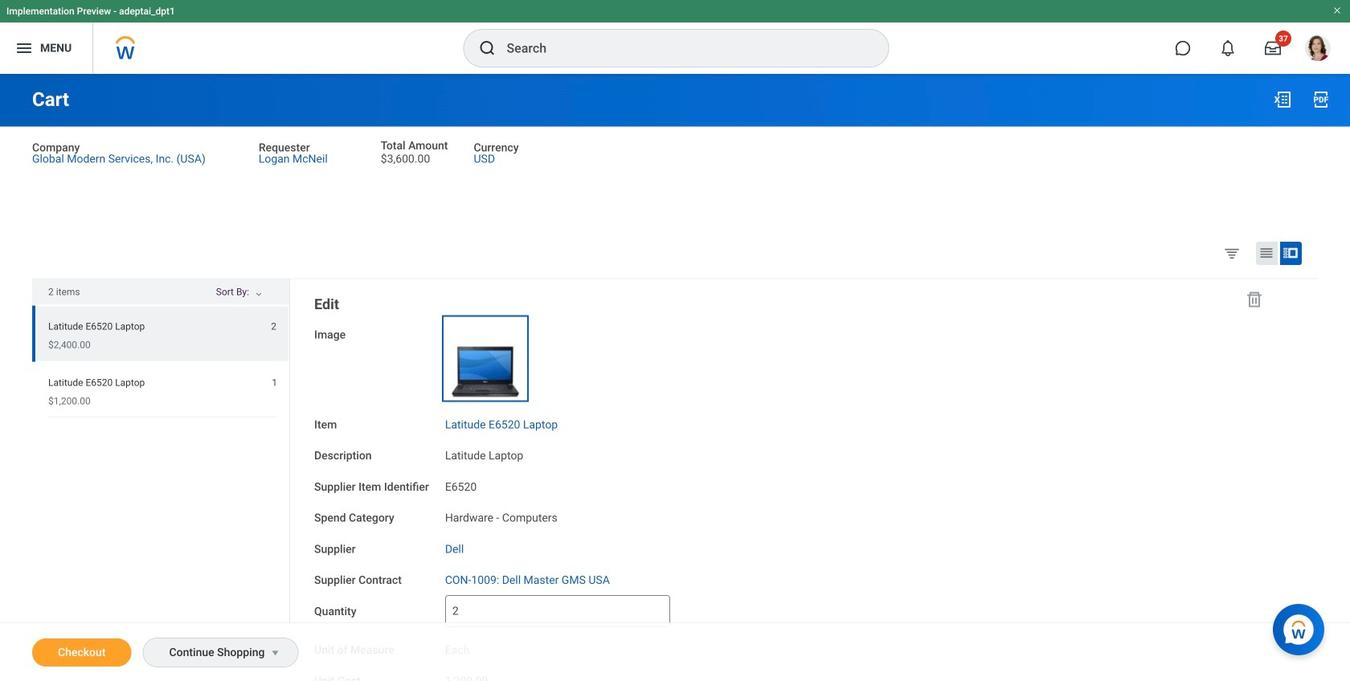 Task type: locate. For each thing, give the bounding box(es) containing it.
region
[[32, 279, 290, 682]]

select to filter grid data image
[[1224, 245, 1242, 262]]

e6520.jpg image
[[445, 319, 526, 399]]

notifications large image
[[1221, 40, 1237, 56]]

inbox large image
[[1266, 40, 1282, 56]]

Toggle to Grid view radio
[[1257, 242, 1279, 265]]

view printable version (pdf) image
[[1312, 90, 1332, 109]]

banner
[[0, 0, 1351, 74]]

main content
[[0, 74, 1351, 682]]

option group
[[1221, 242, 1315, 269]]

Search Workday  search field
[[507, 31, 856, 66]]

toggle to list detail view image
[[1283, 245, 1299, 261]]

close environment banner image
[[1333, 6, 1343, 15]]

hardware - computers element
[[445, 509, 558, 525]]

None text field
[[445, 596, 670, 628]]

delete image
[[1246, 290, 1265, 309]]

Toggle to List Detail view radio
[[1281, 242, 1303, 265]]

profile logan mcneil image
[[1306, 35, 1332, 64]]



Task type: describe. For each thing, give the bounding box(es) containing it.
none text field inside the navigation pane region
[[445, 596, 670, 628]]

arrow down image
[[269, 288, 288, 299]]

navigation pane region
[[290, 279, 1285, 682]]

search image
[[478, 39, 497, 58]]

item list list box
[[32, 306, 289, 418]]

caret down image
[[266, 647, 285, 660]]

justify image
[[14, 39, 34, 58]]

toggle to grid view image
[[1259, 245, 1275, 261]]

export to excel image
[[1274, 90, 1293, 109]]

chevron down image
[[249, 291, 269, 303]]



Task type: vqa. For each thing, say whether or not it's contained in the screenshot.
the media mylearning icon
no



